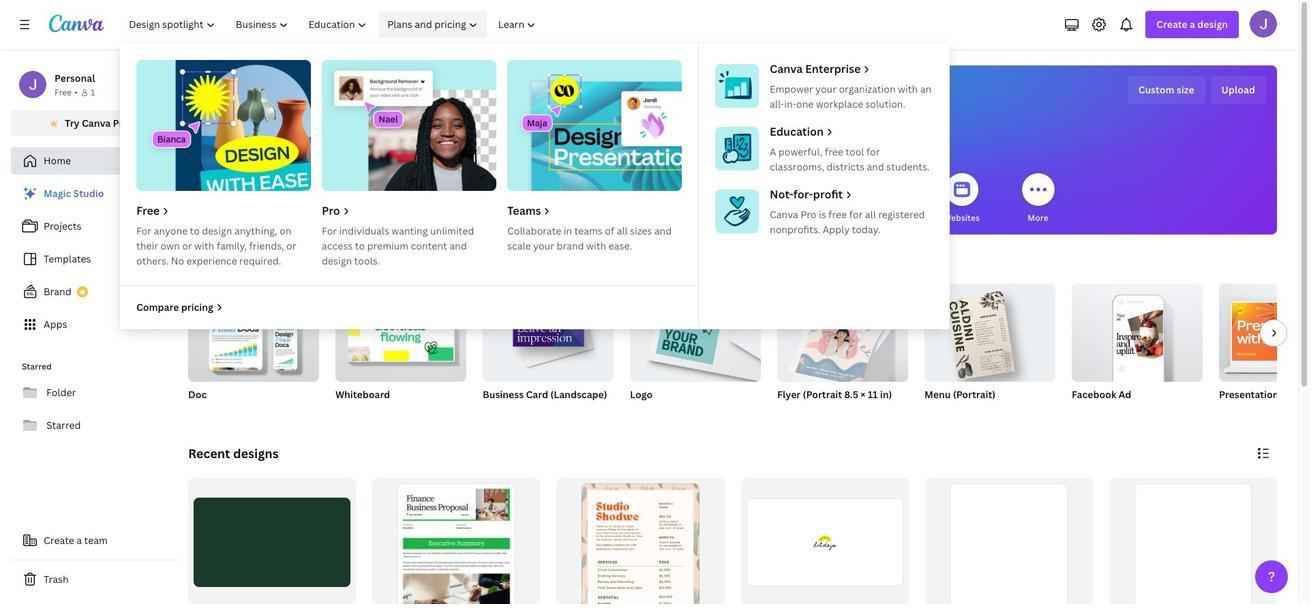Task type: describe. For each thing, give the bounding box(es) containing it.
jacob simon image
[[1251, 10, 1278, 38]]



Task type: locate. For each thing, give the bounding box(es) containing it.
group
[[188, 284, 319, 419], [188, 284, 319, 382], [336, 284, 467, 419], [336, 284, 467, 382], [483, 284, 614, 419], [483, 284, 614, 382], [630, 284, 761, 419], [630, 284, 761, 382], [778, 284, 909, 419], [778, 284, 909, 386], [925, 284, 1056, 419], [925, 284, 1056, 382], [1073, 284, 1204, 419], [1220, 284, 1310, 419], [188, 478, 356, 604], [373, 478, 541, 604], [557, 478, 725, 604], [741, 478, 909, 604]]

None search field
[[528, 127, 938, 154]]

top level navigation element
[[120, 11, 950, 330]]

menu
[[120, 44, 950, 330]]

list
[[11, 180, 177, 338]]



Task type: vqa. For each thing, say whether or not it's contained in the screenshot.
THE WINTER MINDFULNESS EDUCATION PRESENTATION IN PURPLE BLUE AND WHITE FLAT GRAPHIC STYLE image
no



